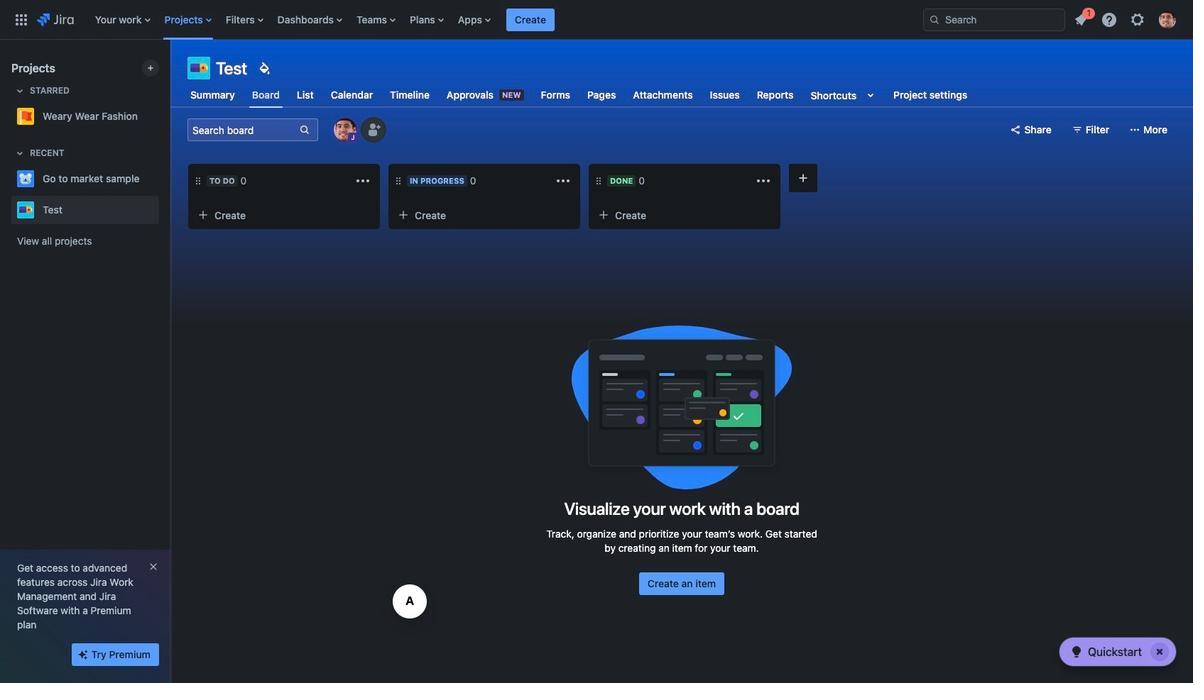 Task type: describe. For each thing, give the bounding box(es) containing it.
3 column actions menu image from the left
[[755, 173, 772, 190]]

2 column actions menu image from the left
[[555, 173, 572, 190]]

collapse starred projects image
[[11, 82, 28, 99]]

1 column actions menu image from the left
[[354, 173, 371, 190]]

0 horizontal spatial list
[[88, 0, 912, 39]]

set project background image
[[256, 60, 273, 77]]

1 horizontal spatial list item
[[1068, 5, 1095, 31]]

close premium upgrade banner image
[[148, 562, 159, 573]]

create project image
[[145, 62, 156, 74]]

sidebar navigation image
[[155, 57, 186, 85]]

add people image
[[365, 121, 382, 138]]

0 horizontal spatial list item
[[506, 0, 555, 39]]

your profile and settings image
[[1159, 11, 1176, 28]]



Task type: locate. For each thing, give the bounding box(es) containing it.
add to starred image
[[155, 202, 172, 219]]

collapse recent projects image
[[11, 145, 28, 162]]

list item
[[506, 0, 555, 39], [1068, 5, 1095, 31]]

appswitcher icon image
[[13, 11, 30, 28]]

banner
[[0, 0, 1193, 40]]

dismiss quickstart image
[[1148, 641, 1171, 664]]

create column image
[[795, 170, 812, 187]]

0 horizontal spatial column actions menu image
[[354, 173, 371, 190]]

Search board text field
[[188, 120, 298, 140]]

Search field
[[923, 8, 1065, 31]]

list
[[88, 0, 912, 39], [1068, 5, 1185, 32]]

settings image
[[1129, 11, 1146, 28]]

jira image
[[37, 11, 74, 28], [37, 11, 74, 28]]

notifications image
[[1072, 11, 1089, 28]]

primary element
[[9, 0, 912, 39]]

remove from starred image
[[155, 108, 172, 125]]

1 horizontal spatial column actions menu image
[[555, 173, 572, 190]]

2 horizontal spatial column actions menu image
[[755, 173, 772, 190]]

1 horizontal spatial list
[[1068, 5, 1185, 32]]

None search field
[[923, 8, 1065, 31]]

help image
[[1101, 11, 1118, 28]]

add to starred image
[[155, 170, 172, 187]]

tab list
[[179, 82, 979, 108]]

column actions menu image
[[354, 173, 371, 190], [555, 173, 572, 190], [755, 173, 772, 190]]

search image
[[929, 14, 940, 25]]



Task type: vqa. For each thing, say whether or not it's contained in the screenshot.
ADD TO STARRED image to the top
yes



